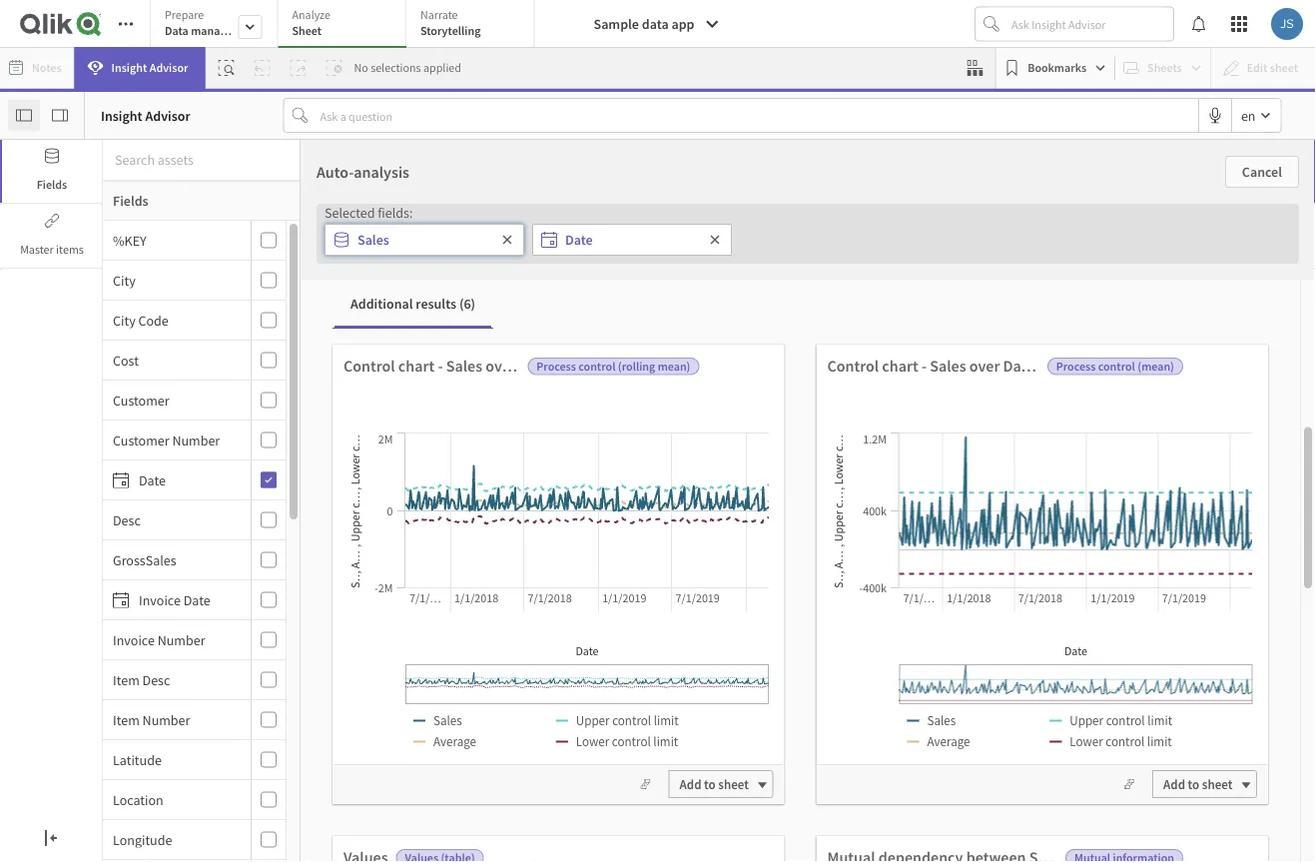 Task type: locate. For each thing, give the bounding box(es) containing it.
0 horizontal spatial chart
[[398, 356, 435, 376]]

chart down sheet...
[[882, 356, 919, 376]]

0 horizontal spatial you
[[349, 635, 370, 653]]

mean right "rolling"
[[655, 356, 694, 376]]

analyze
[[292, 7, 331, 22]]

menu containing %key
[[103, 221, 301, 862]]

the
[[399, 511, 422, 531], [676, 551, 695, 569]]

desc down invoice number
[[142, 671, 170, 689]]

to inside the . any found insights can be saved to this sheet.
[[721, 608, 733, 626]]

add to sheet button
[[669, 770, 774, 798], [1153, 770, 1258, 798]]

to
[[605, 281, 626, 311], [817, 281, 837, 311], [961, 551, 973, 569], [721, 608, 733, 626], [425, 635, 437, 653], [704, 776, 716, 792], [1188, 776, 1200, 792]]

process down "below"
[[537, 359, 576, 374]]

1 horizontal spatial this
[[736, 608, 758, 626]]

additional
[[351, 294, 413, 312]]

Search assets text field
[[103, 142, 301, 178]]

. inside . save any insights you discover to this sheet.
[[437, 605, 441, 623]]

1 vertical spatial number
[[158, 631, 205, 649]]

insight advisor up 'discover'
[[341, 606, 425, 623]]

add to sheet button for control chart - sales over date against rolling mean
[[669, 770, 774, 798]]

number up "latitude" button
[[142, 711, 190, 729]]

0 horizontal spatial .
[[437, 605, 441, 623]]

number
[[172, 431, 220, 449], [158, 631, 205, 649], [142, 711, 190, 729]]

chart down additional results (6) button
[[398, 356, 435, 376]]

1 horizontal spatial against
[[1038, 356, 1088, 376]]

this inside . save any insights you discover to this sheet.
[[440, 635, 461, 653]]

sheet
[[915, 553, 945, 569], [718, 776, 749, 792], [1202, 776, 1233, 792]]

choose an option below to get started adding to this sheet... application
[[0, 0, 1316, 862]]

date down grosssales menu item
[[183, 591, 210, 609]]

1 vertical spatial customer
[[113, 431, 169, 449]]

fields button
[[0, 140, 102, 203], [2, 140, 102, 203], [103, 181, 301, 221]]

number for item number
[[142, 711, 190, 729]]

item number menu item
[[103, 700, 286, 740]]

date down "below"
[[519, 356, 551, 376]]

latitude
[[113, 751, 162, 769]]

1 horizontal spatial mean
[[1091, 356, 1130, 376]]

1 horizontal spatial you
[[436, 578, 457, 596]]

0 vertical spatial desc
[[113, 511, 141, 529]]

2 add to sheet button from the left
[[1153, 770, 1258, 798]]

item up item number
[[113, 671, 140, 689]]

0 vertical spatial explore
[[344, 511, 396, 531]]

1 vertical spatial explore
[[296, 551, 340, 569]]

1 vertical spatial this
[[736, 608, 758, 626]]

additional results (6)
[[351, 294, 476, 312]]

number for customer number
[[172, 431, 220, 449]]

item inside "menu item"
[[113, 671, 140, 689]]

0 horizontal spatial control
[[579, 359, 616, 374]]

1 horizontal spatial control
[[1099, 359, 1136, 374]]

0 vertical spatial customer
[[113, 391, 169, 409]]

item desc menu item
[[103, 660, 286, 700]]

new right find in the left of the page
[[586, 551, 611, 569]]

1 horizontal spatial .
[[720, 578, 723, 596]]

1 horizontal spatial desc
[[142, 671, 170, 689]]

2 against from the left
[[1038, 356, 1088, 376]]

2 chart from the left
[[882, 356, 919, 376]]

customer menu item
[[103, 381, 286, 421]]

customer down customer button
[[113, 431, 169, 449]]

sheet. for analytics
[[926, 608, 962, 626]]

date down customer number
[[139, 471, 166, 489]]

1 process from the left
[[537, 359, 576, 374]]

1 horizontal spatial add to sheet
[[1164, 776, 1233, 792]]

0 horizontal spatial -
[[438, 356, 443, 376]]

sheet. down any
[[464, 635, 500, 653]]

2 city from the top
[[113, 311, 136, 329]]

data
[[165, 23, 189, 38]]

over
[[486, 356, 516, 376], [970, 356, 1000, 376]]

1 horizontal spatial add
[[1164, 776, 1186, 792]]

2 - from the left
[[922, 356, 927, 376]]

1 vertical spatial your
[[869, 608, 896, 626]]

item up latitude
[[113, 711, 140, 729]]

sheet...
[[884, 281, 957, 311]]

sheet.
[[926, 608, 962, 626], [464, 635, 500, 653], [640, 635, 676, 653]]

selections tool image
[[967, 60, 983, 76]]

data left 'using' on the bottom of the page
[[698, 551, 724, 569]]

item inside menu item
[[113, 711, 140, 729]]

city down the %key
[[113, 271, 136, 289]]

1 horizontal spatial sheet.
[[640, 635, 676, 653]]

insights down ask
[[595, 608, 640, 626]]

you right "for"
[[436, 578, 457, 596]]

0 horizontal spatial add to sheet
[[680, 776, 749, 792]]

. left any
[[720, 578, 723, 596]]

control chart - sales over date against rolling mean
[[344, 356, 694, 376]]

advisor
[[150, 60, 188, 75], [145, 106, 190, 124], [666, 580, 707, 596], [383, 606, 425, 623]]

1 - from the left
[[438, 356, 443, 376]]

item number button
[[103, 711, 247, 729]]

1 chart from the left
[[398, 356, 435, 376]]

the right in
[[676, 551, 695, 569]]

hide assets image
[[16, 107, 32, 123]]

this left sheet...
[[842, 281, 879, 311]]

1 add from the left
[[680, 776, 702, 792]]

2 vertical spatial new
[[899, 608, 923, 626]]

0 horizontal spatial your
[[343, 551, 369, 569]]

this inside the . any found insights can be saved to this sheet.
[[736, 608, 758, 626]]

1 vertical spatial city
[[113, 311, 136, 329]]

1 horizontal spatial process
[[1057, 359, 1096, 374]]

0 horizontal spatial add to sheet button
[[669, 770, 774, 798]]

chart for control chart - sales over date against rolling mean
[[398, 356, 435, 376]]

an
[[438, 281, 463, 311]]

2 horizontal spatial this
[[842, 281, 879, 311]]

1 horizontal spatial -
[[922, 356, 927, 376]]

analytics
[[924, 511, 986, 531]]

desc up grosssales
[[113, 511, 141, 529]]

use
[[828, 551, 853, 569]]

. for data
[[437, 605, 441, 623]]

2 horizontal spatial sheet.
[[926, 608, 962, 626]]

this
[[842, 281, 879, 311], [736, 608, 758, 626], [440, 635, 461, 653]]

advisor down data
[[150, 60, 188, 75]]

0 vertical spatial city
[[113, 271, 136, 289]]

your
[[343, 551, 369, 569], [869, 608, 896, 626]]

against left (mean) at the right of the page
[[1038, 356, 1088, 376]]

1 control from the left
[[344, 356, 395, 376]]

menu
[[103, 221, 301, 862]]

item for item desc
[[113, 671, 140, 689]]

2 horizontal spatial sheet
[[1202, 776, 1233, 792]]

1 horizontal spatial add to sheet button
[[1153, 770, 1258, 798]]

desc inside menu item
[[113, 511, 141, 529]]

sheet. inside . save any insights you discover to this sheet.
[[464, 635, 500, 653]]

explore up generate
[[296, 551, 340, 569]]

0 vertical spatial your
[[343, 551, 369, 569]]

sales down sheet...
[[930, 356, 966, 376]]

0 vertical spatial number
[[172, 431, 220, 449]]

2 customer from the top
[[113, 431, 169, 449]]

1 add to sheet button from the left
[[669, 770, 774, 798]]

against left "rolling"
[[554, 356, 604, 376]]

0 vertical spatial new
[[892, 511, 921, 531]]

1 horizontal spatial explore
[[344, 511, 396, 531]]

sheet. for data
[[464, 635, 500, 653]]

insights down generate
[[300, 635, 346, 653]]

1 over from the left
[[486, 356, 516, 376]]

analyze sheet
[[292, 7, 331, 38]]

item desc
[[113, 671, 170, 689]]

city code
[[113, 311, 169, 329]]

0 vertical spatial insight advisor
[[111, 60, 188, 75]]

master items button
[[0, 205, 102, 268], [2, 205, 102, 268]]

customer for customer
[[113, 391, 169, 409]]

cost menu item
[[103, 341, 286, 381]]

insight advisor down data
[[111, 60, 188, 75]]

date up "below"
[[565, 231, 593, 249]]

customer number menu item
[[103, 421, 286, 460]]

desc button
[[103, 511, 247, 529]]

insight advisor button
[[75, 47, 205, 89]]

control left (rolling
[[579, 359, 616, 374]]

city
[[113, 271, 136, 289], [113, 311, 136, 329]]

control left (mean) at the right of the page
[[1099, 359, 1136, 374]]

the up directly
[[399, 511, 422, 531]]

insights inside explore your data directly or let qlik generate insights for you with
[[368, 578, 414, 596]]

- down results
[[438, 356, 443, 376]]

insights left "for"
[[368, 578, 414, 596]]

new right create
[[892, 511, 921, 531]]

to inside . save any insights you discover to this sheet.
[[425, 635, 437, 653]]

. left save
[[437, 605, 441, 623]]

against for rolling
[[554, 356, 604, 376]]

number down invoice date button
[[158, 631, 205, 649]]

- down sheet...
[[922, 356, 927, 376]]

data
[[642, 15, 669, 33], [425, 511, 456, 531], [372, 551, 398, 569], [698, 551, 724, 569]]

control
[[344, 356, 395, 376], [828, 356, 879, 376]]

1 horizontal spatial over
[[970, 356, 1000, 376]]

customer
[[113, 391, 169, 409], [113, 431, 169, 449]]

2 vertical spatial this
[[440, 635, 461, 653]]

sheet
[[292, 23, 322, 38]]

,
[[347, 485, 362, 490], [831, 485, 846, 490], [347, 542, 362, 547], [831, 542, 846, 547], [347, 569, 362, 574], [831, 569, 846, 574]]

insight advisor
[[111, 60, 188, 75], [101, 106, 190, 124], [341, 606, 425, 623]]

invoice up item desc
[[113, 631, 155, 649]]

tab list containing prepare
[[150, 0, 535, 50]]

2 item from the top
[[113, 711, 140, 729]]

sheet. down can
[[640, 635, 676, 653]]

creating
[[822, 581, 869, 599]]

bookmarks button
[[1000, 52, 1111, 84]]

your inside explore your data directly or let qlik generate insights for you with
[[343, 551, 369, 569]]

city left code on the top of page
[[113, 311, 136, 329]]

sales down (6) at left top
[[446, 356, 483, 376]]

2 over from the left
[[970, 356, 1000, 376]]

2 control from the left
[[1099, 359, 1136, 374]]

1 horizontal spatial control
[[828, 356, 879, 376]]

1 horizontal spatial your
[[869, 608, 896, 626]]

explore inside explore your data directly or let qlik generate insights for you with
[[296, 551, 340, 569]]

chart
[[398, 356, 435, 376], [882, 356, 919, 376]]

insight
[[111, 60, 147, 75], [101, 106, 142, 124], [626, 580, 664, 596], [341, 606, 380, 623]]

0 horizontal spatial desc
[[113, 511, 141, 529]]

invoice inside menu item
[[113, 631, 155, 649]]

1 vertical spatial the
[[676, 551, 695, 569]]

fields
[[37, 177, 67, 192], [113, 192, 148, 210]]

with
[[460, 578, 486, 596]]

desc inside "menu item"
[[142, 671, 170, 689]]

2 add from the left
[[1164, 776, 1186, 792]]

number down customer menu item
[[172, 431, 220, 449]]

1 add to sheet from the left
[[680, 776, 749, 792]]

1 horizontal spatial the
[[676, 551, 695, 569]]

fields up the %key
[[113, 192, 148, 210]]

insights
[[613, 551, 659, 569], [368, 578, 414, 596], [595, 608, 640, 626], [300, 635, 346, 653]]

invoice inside menu item
[[139, 591, 181, 609]]

tab list
[[150, 0, 535, 50]]

1 vertical spatial new
[[586, 551, 611, 569]]

longitude menu item
[[103, 820, 286, 860]]

0 horizontal spatial over
[[486, 356, 516, 376]]

0 horizontal spatial add
[[680, 776, 702, 792]]

2 horizontal spatial sales
[[930, 356, 966, 376]]

1 item from the top
[[113, 671, 140, 689]]

your down visualizations
[[869, 608, 896, 626]]

1 vertical spatial you
[[349, 635, 370, 653]]

0 vertical spatial item
[[113, 671, 140, 689]]

this down any
[[736, 608, 758, 626]]

location menu item
[[103, 780, 286, 820]]

city for city code
[[113, 311, 136, 329]]

mean left (mean) at the right of the page
[[1091, 356, 1130, 376]]

your up generate
[[343, 551, 369, 569]]

2 control from the left
[[828, 356, 879, 376]]

control for control chart - sales over date against rolling mean
[[344, 356, 395, 376]]

(6)
[[459, 294, 476, 312]]

sheet. down and
[[926, 608, 962, 626]]

your inside to start creating visualizations and build your new sheet.
[[869, 608, 896, 626]]

new
[[892, 511, 921, 531], [586, 551, 611, 569], [899, 608, 923, 626]]

to inside to start creating visualizations and build your new sheet.
[[961, 551, 973, 569]]

2 vertical spatial number
[[142, 711, 190, 729]]

new for find
[[586, 551, 611, 569]]

found
[[558, 608, 592, 626]]

data inside sample data app button
[[642, 15, 669, 33]]

data left directly
[[372, 551, 398, 569]]

sample data app
[[594, 15, 695, 33]]

0 horizontal spatial control
[[344, 356, 395, 376]]

can
[[643, 608, 664, 626]]

1 vertical spatial invoice
[[113, 631, 155, 649]]

control chart - sales over date against mean
[[828, 356, 1130, 376]]

question?
[[649, 511, 716, 531]]

0 horizontal spatial this
[[440, 635, 461, 653]]

1 vertical spatial desc
[[142, 671, 170, 689]]

choose an option below to get started adding to this sheet...
[[359, 281, 957, 311]]

. inside the . any found insights can be saved to this sheet.
[[720, 578, 723, 596]]

0 vertical spatial invoice
[[139, 591, 181, 609]]

process control (mean)
[[1057, 359, 1175, 374]]

1 control from the left
[[579, 359, 616, 374]]

0 horizontal spatial mean
[[655, 356, 694, 376]]

date inside menu item
[[139, 471, 166, 489]]

2 process from the left
[[1057, 359, 1096, 374]]

invoice up invoice number
[[139, 591, 181, 609]]

1 vertical spatial .
[[437, 605, 441, 623]]

for
[[416, 578, 433, 596]]

0 vertical spatial .
[[720, 578, 723, 596]]

invoice
[[139, 591, 181, 609], [113, 631, 155, 649]]

1 vertical spatial item
[[113, 711, 140, 729]]

insight inside dropdown button
[[111, 60, 147, 75]]

control for rolling
[[579, 359, 616, 374]]

add to sheet button for control chart - sales over date against mean
[[1153, 770, 1258, 798]]

process control (rolling mean)
[[537, 359, 691, 374]]

0 horizontal spatial sheet
[[718, 776, 749, 792]]

new down visualizations
[[899, 608, 923, 626]]

1 horizontal spatial sales
[[446, 356, 483, 376]]

1 city from the top
[[113, 271, 136, 289]]

en button
[[1232, 99, 1281, 132]]

sales for control chart - sales over date against rolling mean
[[446, 356, 483, 376]]

control
[[579, 359, 616, 374], [1099, 359, 1136, 374]]

. for question?
[[720, 578, 723, 596]]

2 add to sheet from the left
[[1164, 776, 1233, 792]]

customer down cost
[[113, 391, 169, 409]]

start
[[976, 551, 1003, 569]]

cost button
[[103, 351, 247, 369]]

process left (mean) at the right of the page
[[1057, 359, 1096, 374]]

1 horizontal spatial chart
[[882, 356, 919, 376]]

sales down selected fields:
[[358, 231, 389, 249]]

you
[[436, 578, 457, 596], [349, 635, 370, 653]]

this down save
[[440, 635, 461, 653]]

item desc button
[[103, 671, 247, 689]]

desc
[[113, 511, 141, 529], [142, 671, 170, 689]]

you left 'discover'
[[349, 635, 370, 653]]

item
[[113, 671, 140, 689], [113, 711, 140, 729]]

sales for control chart - sales over date against mean
[[930, 356, 966, 376]]

add for control chart - sales over date against rolling mean
[[680, 776, 702, 792]]

adding
[[742, 281, 812, 311]]

0 horizontal spatial against
[[554, 356, 604, 376]]

1 customer from the top
[[113, 391, 169, 409]]

0 horizontal spatial process
[[537, 359, 576, 374]]

narrate
[[421, 7, 458, 22]]

desc menu item
[[103, 500, 286, 540]]

0 horizontal spatial fields
[[37, 177, 67, 192]]

0 vertical spatial you
[[436, 578, 457, 596]]

0 horizontal spatial explore
[[296, 551, 340, 569]]

fields up master items
[[37, 177, 67, 192]]

insight advisor down insight advisor dropdown button
[[101, 106, 190, 124]]

0 horizontal spatial sheet.
[[464, 635, 500, 653]]

explore for explore your data directly or let qlik generate insights for you with
[[296, 551, 340, 569]]

grosssales
[[113, 551, 176, 569]]

city menu item
[[103, 261, 286, 301]]

explore up explore your data directly or let qlik generate insights for you with
[[344, 511, 396, 531]]

sheet for control chart - sales over date against rolling mean
[[718, 776, 749, 792]]

customer for customer number
[[113, 431, 169, 449]]

1 against from the left
[[554, 356, 604, 376]]

1 horizontal spatial fields
[[113, 192, 148, 210]]

0 horizontal spatial the
[[399, 511, 422, 531]]

save
[[444, 605, 472, 623]]

narrate storytelling
[[421, 7, 481, 38]]

0 vertical spatial this
[[842, 281, 879, 311]]

sheet. inside to start creating visualizations and build your new sheet.
[[926, 608, 962, 626]]

date left 'process control (mean)'
[[1003, 356, 1035, 376]]

invoice number button
[[103, 631, 247, 649]]

customer number
[[113, 431, 220, 449]]

data left app at the top right of page
[[642, 15, 669, 33]]



Task type: describe. For each thing, give the bounding box(es) containing it.
using
[[727, 551, 758, 569]]

explore your data directly or let qlik generate insights for you with
[[296, 551, 504, 596]]

%key button
[[103, 231, 247, 249]]

control for control chart - sales over date against mean
[[828, 356, 879, 376]]

invoice date
[[139, 591, 210, 609]]

data up or
[[425, 511, 456, 531]]

advisor inside dropdown button
[[150, 60, 188, 75]]

invoice date menu item
[[103, 580, 286, 620]]

master items
[[20, 242, 84, 257]]

insights inside the . any found insights can be saved to this sheet.
[[595, 608, 640, 626]]

and
[[954, 581, 976, 599]]

grosssales menu item
[[103, 540, 286, 580]]

1 horizontal spatial sheet
[[915, 553, 945, 569]]

sheet for control chart - sales over date against mean
[[1202, 776, 1233, 792]]

new inside to start creating visualizations and build your new sheet.
[[899, 608, 923, 626]]

items
[[56, 242, 84, 257]]

location
[[113, 791, 164, 809]]

add to sheet for control chart - sales over date against mean
[[1164, 776, 1233, 792]]

sample data app button
[[582, 8, 733, 40]]

or
[[448, 551, 460, 569]]

Ask Insight Advisor text field
[[1008, 8, 1174, 40]]

insights left in
[[613, 551, 659, 569]]

any
[[726, 578, 748, 596]]

- for control chart - sales over date against rolling mean
[[438, 356, 443, 376]]

invoice for invoice date
[[139, 591, 181, 609]]

cancel button
[[1225, 156, 1300, 188]]

results
[[416, 294, 457, 312]]

create new analytics
[[845, 511, 986, 531]]

below
[[539, 281, 600, 311]]

grosssales button
[[103, 551, 247, 569]]

visualizations
[[872, 581, 951, 599]]

find new insights in the data using
[[557, 551, 758, 569]]

code
[[138, 311, 169, 329]]

deselect field image
[[709, 234, 721, 246]]

over for rolling
[[486, 356, 516, 376]]

tab list inside the choose an option below to get started adding to this sheet... application
[[150, 0, 535, 50]]

longitude button
[[103, 831, 247, 849]]

you inside . save any insights you discover to this sheet.
[[349, 635, 370, 653]]

city button
[[103, 271, 247, 289]]

prepare data manager
[[165, 7, 237, 38]]

started
[[667, 281, 737, 311]]

app
[[672, 15, 695, 33]]

menu inside the choose an option below to get started adding to this sheet... application
[[103, 221, 301, 862]]

1 mean from the left
[[655, 356, 694, 376]]

let
[[463, 551, 478, 569]]

cost
[[113, 351, 139, 369]]

selected fields:
[[325, 204, 413, 222]]

rolling
[[607, 356, 652, 376]]

invoice date button
[[103, 591, 247, 609]]

bookmarks
[[1028, 60, 1087, 75]]

(rolling
[[618, 359, 656, 374]]

edit sheet
[[890, 553, 945, 569]]

insight advisor inside dropdown button
[[111, 60, 188, 75]]

any
[[474, 605, 496, 623]]

advisor down insight advisor dropdown button
[[145, 106, 190, 124]]

Ask a question text field
[[316, 99, 1199, 131]]

add to sheet for control chart - sales over date against rolling mean
[[680, 776, 749, 792]]

2 mean from the left
[[1091, 356, 1130, 376]]

control for mean
[[1099, 359, 1136, 374]]

no selections applied
[[354, 60, 461, 75]]

show properties image
[[52, 107, 68, 123]]

explore the data
[[344, 511, 456, 531]]

1 vertical spatial insight advisor
[[101, 106, 190, 124]]

master
[[20, 242, 54, 257]]

build
[[979, 581, 1009, 599]]

discover
[[373, 635, 422, 653]]

1 master items button from the left
[[0, 205, 102, 268]]

location button
[[103, 791, 247, 809]]

deselect field image
[[501, 234, 513, 246]]

2 master items button from the left
[[2, 205, 102, 268]]

advisor up be at bottom right
[[666, 580, 707, 596]]

search image
[[581, 579, 605, 597]]

auto-analysis
[[317, 162, 410, 182]]

insights inside . save any insights you discover to this sheet.
[[300, 635, 346, 653]]

no
[[354, 60, 368, 75]]

find
[[557, 551, 583, 569]]

item number
[[113, 711, 190, 729]]

against for mean
[[1038, 356, 1088, 376]]

generate
[[314, 578, 365, 596]]

date inside menu item
[[183, 591, 210, 609]]

a
[[637, 511, 646, 531]]

process for rolling
[[537, 359, 576, 374]]

0 vertical spatial the
[[399, 511, 422, 531]]

0 horizontal spatial sales
[[358, 231, 389, 249]]

%key menu item
[[103, 221, 286, 261]]

city code menu item
[[103, 301, 286, 341]]

you inside explore your data directly or let qlik generate insights for you with
[[436, 578, 457, 596]]

create
[[845, 511, 889, 531]]

latitude button
[[103, 751, 247, 769]]

auto-
[[317, 162, 354, 182]]

city for city
[[113, 271, 136, 289]]

sample
[[594, 15, 639, 33]]

ask
[[605, 580, 624, 596]]

2 vertical spatial insight advisor
[[341, 606, 425, 623]]

new for create
[[892, 511, 921, 531]]

en
[[1241, 106, 1256, 124]]

directly
[[401, 551, 445, 569]]

to start creating visualizations and build your new sheet.
[[822, 551, 1009, 626]]

mean)
[[658, 359, 691, 374]]

add for control chart - sales over date against mean
[[1164, 776, 1186, 792]]

storytelling
[[421, 23, 481, 38]]

date button
[[103, 471, 247, 489]]

additional results (6) button
[[335, 280, 492, 328]]

customer button
[[103, 391, 247, 409]]

qlik
[[481, 551, 504, 569]]

(mean)
[[1138, 359, 1175, 374]]

process for mean
[[1057, 359, 1096, 374]]

analysis
[[354, 162, 410, 182]]

invoice for invoice number
[[113, 631, 155, 649]]

saved
[[684, 608, 719, 626]]

city code button
[[103, 311, 247, 329]]

latitude menu item
[[103, 740, 286, 780]]

choose
[[359, 281, 433, 311]]

- for control chart - sales over date against mean
[[922, 356, 927, 376]]

john smith image
[[1272, 8, 1304, 40]]

chart for control chart - sales over date against mean
[[882, 356, 919, 376]]

longitude
[[113, 831, 172, 849]]

number for invoice number
[[158, 631, 205, 649]]

fields:
[[378, 204, 413, 222]]

over for mean
[[970, 356, 1000, 376]]

date menu item
[[103, 460, 286, 500]]

invoice number
[[113, 631, 205, 649]]

sheet. inside the . any found insights can be saved to this sheet.
[[640, 635, 676, 653]]

be
[[667, 608, 682, 626]]

smart search image
[[218, 60, 234, 76]]

selections
[[371, 60, 421, 75]]

invoice number menu item
[[103, 620, 286, 660]]

explore for explore the data
[[344, 511, 396, 531]]

prepare
[[165, 7, 204, 22]]

cancel
[[1242, 163, 1283, 181]]

advisor up 'discover'
[[383, 606, 425, 623]]

selected
[[325, 204, 375, 222]]

item for item number
[[113, 711, 140, 729]]

. save any insights you discover to this sheet.
[[300, 605, 500, 653]]

edit
[[890, 553, 912, 569]]

data inside explore your data directly or let qlik generate insights for you with
[[372, 551, 398, 569]]

%key
[[113, 231, 147, 249]]

customer number button
[[103, 431, 247, 449]]



Task type: vqa. For each thing, say whether or not it's contained in the screenshot.
small image corresponding to Product Line
no



